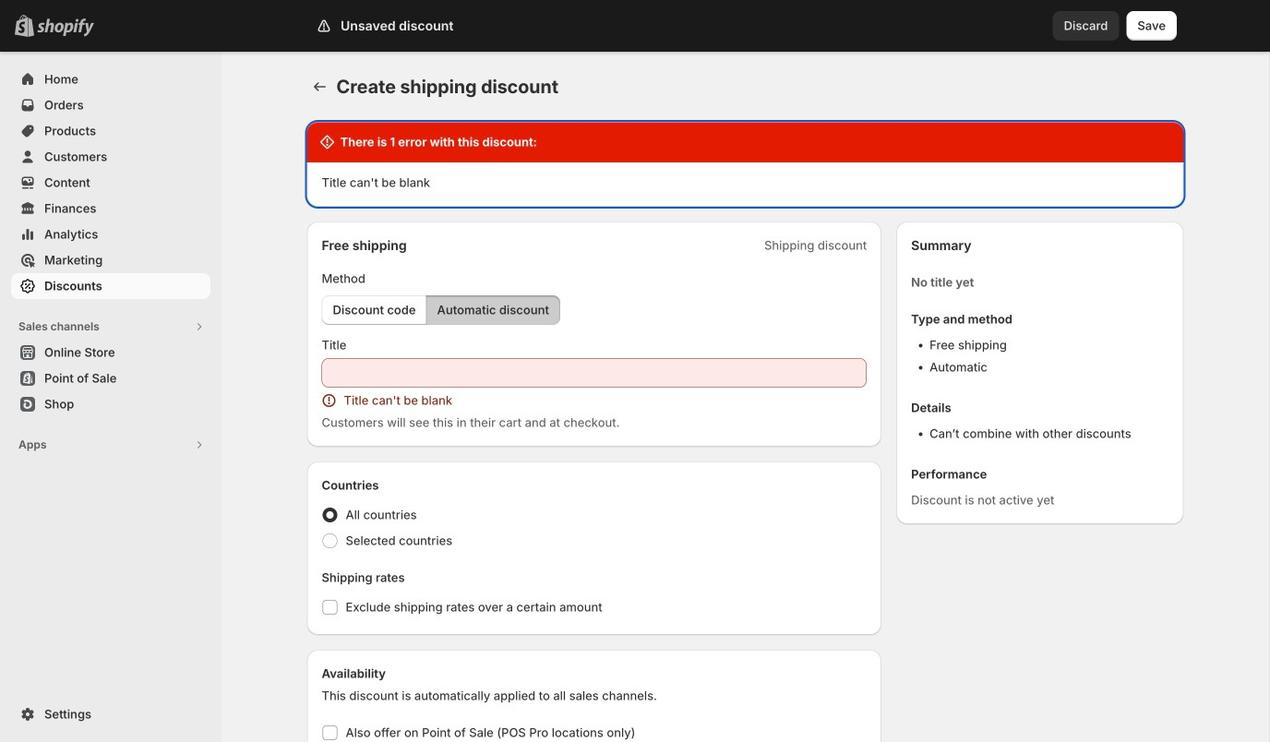 Task type: vqa. For each thing, say whether or not it's contained in the screenshot.
shopify Image
yes



Task type: locate. For each thing, give the bounding box(es) containing it.
None text field
[[322, 358, 867, 388]]

shopify image
[[37, 18, 94, 37]]



